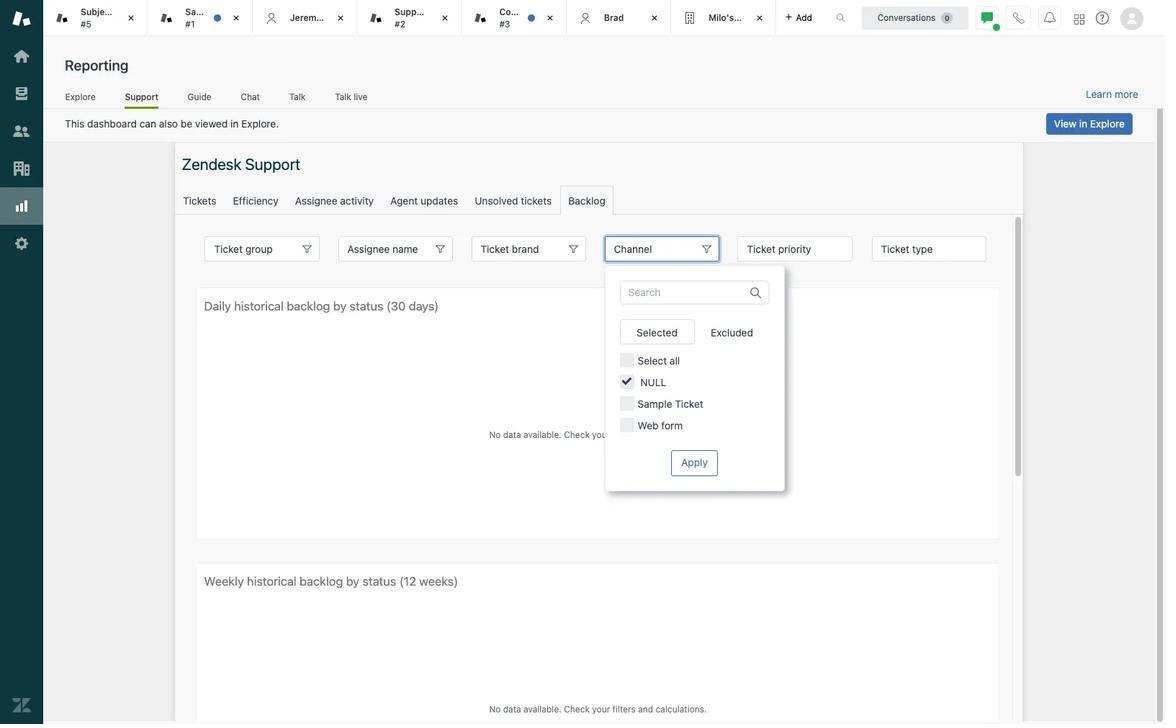 Task type: vqa. For each thing, say whether or not it's contained in the screenshot.
5th Close icon from the right
yes



Task type: describe. For each thing, give the bounding box(es) containing it.
close image for brad tab
[[648, 11, 662, 25]]

close image inside tab
[[543, 11, 558, 25]]

conversations
[[878, 12, 936, 23]]

explore link
[[65, 91, 96, 107]]

in inside button
[[1080, 117, 1088, 130]]

#3
[[500, 18, 511, 29]]

main element
[[0, 0, 43, 724]]

reporting
[[65, 57, 129, 74]]

get started image
[[12, 47, 31, 66]]

reporting image
[[12, 197, 31, 215]]

conversations button
[[863, 6, 969, 29]]

this
[[65, 117, 85, 130]]

talk live
[[335, 91, 368, 102]]

admin image
[[12, 234, 31, 253]]

add button
[[776, 0, 821, 35]]

live
[[354, 91, 368, 102]]

close image inside #1 tab
[[229, 11, 243, 25]]

#2 tab
[[357, 0, 462, 36]]

subject
[[81, 7, 113, 17]]

viewed
[[195, 117, 228, 130]]

be
[[181, 117, 192, 130]]

view in explore button
[[1047, 113, 1133, 135]]

tab containing contact
[[462, 0, 567, 36]]

view in explore
[[1055, 117, 1126, 130]]

learn more
[[1087, 88, 1139, 100]]

can
[[140, 117, 156, 130]]

zendesk products image
[[1075, 14, 1085, 24]]

contact #3
[[500, 7, 533, 29]]

subject line #5
[[81, 7, 133, 29]]

1 in from the left
[[231, 117, 239, 130]]

view
[[1055, 117, 1077, 130]]

talk for talk
[[289, 91, 306, 102]]

talk live link
[[335, 91, 368, 107]]

#1
[[185, 18, 195, 29]]

notifications image
[[1045, 12, 1056, 23]]

guide
[[188, 91, 212, 102]]

#5
[[81, 18, 92, 29]]

button displays agent's chat status as online. image
[[982, 12, 994, 23]]

customers image
[[12, 122, 31, 141]]



Task type: locate. For each thing, give the bounding box(es) containing it.
0 horizontal spatial explore
[[65, 91, 96, 102]]

in right viewed
[[231, 117, 239, 130]]

1 vertical spatial explore
[[1091, 117, 1126, 130]]

talk
[[289, 91, 306, 102], [335, 91, 352, 102]]

2 talk from the left
[[335, 91, 352, 102]]

more
[[1115, 88, 1139, 100]]

2 close image from the left
[[229, 11, 243, 25]]

talk for talk live
[[335, 91, 352, 102]]

explore.
[[241, 117, 279, 130]]

explore up this
[[65, 91, 96, 102]]

2 tab from the left
[[462, 0, 567, 36]]

close image for tab containing subject line
[[124, 11, 139, 25]]

2 in from the left
[[1080, 117, 1088, 130]]

1 tab from the left
[[43, 0, 148, 36]]

0 horizontal spatial in
[[231, 117, 239, 130]]

2 close image from the left
[[438, 11, 453, 25]]

close image inside jeremy miller tab
[[334, 11, 348, 25]]

tabs tab list
[[43, 0, 821, 36]]

contact
[[500, 7, 533, 17]]

0 horizontal spatial close image
[[334, 11, 348, 25]]

0 horizontal spatial talk
[[289, 91, 306, 102]]

get help image
[[1097, 12, 1110, 25]]

support
[[125, 91, 159, 102]]

miller
[[324, 12, 347, 23]]

#2
[[395, 18, 406, 29]]

talk right chat
[[289, 91, 306, 102]]

close image right #2
[[438, 11, 453, 25]]

close image inside "#2" tab
[[438, 11, 453, 25]]

dashboard
[[87, 117, 137, 130]]

4 close image from the left
[[753, 11, 767, 25]]

also
[[159, 117, 178, 130]]

in
[[231, 117, 239, 130], [1080, 117, 1088, 130]]

organizations image
[[12, 159, 31, 178]]

close image right jeremy
[[334, 11, 348, 25]]

views image
[[12, 84, 31, 103]]

1 close image from the left
[[124, 11, 139, 25]]

close image right subject
[[124, 11, 139, 25]]

jeremy miller tab
[[253, 0, 357, 36]]

chat
[[241, 91, 260, 102]]

0 vertical spatial explore
[[65, 91, 96, 102]]

learn more link
[[1087, 88, 1139, 101]]

1 horizontal spatial close image
[[438, 11, 453, 25]]

1 horizontal spatial talk
[[335, 91, 352, 102]]

this dashboard can also be viewed in explore.
[[65, 117, 279, 130]]

close image left 'add' popup button
[[753, 11, 767, 25]]

line
[[115, 7, 133, 17]]

close image right the 'brad'
[[648, 11, 662, 25]]

learn
[[1087, 88, 1113, 100]]

guide link
[[187, 91, 212, 107]]

support link
[[125, 91, 159, 109]]

3 close image from the left
[[543, 11, 558, 25]]

3 close image from the left
[[648, 11, 662, 25]]

1 horizontal spatial explore
[[1091, 117, 1126, 130]]

close image right contact #3
[[543, 11, 558, 25]]

close image
[[334, 11, 348, 25], [438, 11, 453, 25], [543, 11, 558, 25]]

close image for 1st tab from right
[[753, 11, 767, 25]]

explore inside button
[[1091, 117, 1126, 130]]

#1 tab
[[148, 0, 253, 36]]

brad tab
[[567, 0, 672, 36]]

2 horizontal spatial close image
[[543, 11, 558, 25]]

1 horizontal spatial tab
[[462, 0, 567, 36]]

zendesk support image
[[12, 9, 31, 28]]

0 horizontal spatial tab
[[43, 0, 148, 36]]

tab containing subject line
[[43, 0, 148, 36]]

jeremy miller
[[290, 12, 347, 23]]

add
[[797, 12, 813, 23]]

2 horizontal spatial tab
[[672, 0, 776, 36]]

jeremy
[[290, 12, 322, 23]]

brad
[[604, 12, 624, 23]]

1 horizontal spatial in
[[1080, 117, 1088, 130]]

3 tab from the left
[[672, 0, 776, 36]]

close image inside brad tab
[[648, 11, 662, 25]]

close image for jeremy miller tab
[[334, 11, 348, 25]]

1 close image from the left
[[334, 11, 348, 25]]

talk left live
[[335, 91, 352, 102]]

close image for "#2" tab
[[438, 11, 453, 25]]

tab
[[43, 0, 148, 36], [462, 0, 567, 36], [672, 0, 776, 36]]

in right view
[[1080, 117, 1088, 130]]

zendesk image
[[12, 696, 31, 715]]

close image right #1
[[229, 11, 243, 25]]

chat link
[[241, 91, 260, 107]]

talk link
[[289, 91, 306, 107]]

explore down learn more link
[[1091, 117, 1126, 130]]

close image
[[124, 11, 139, 25], [229, 11, 243, 25], [648, 11, 662, 25], [753, 11, 767, 25]]

1 talk from the left
[[289, 91, 306, 102]]

explore
[[65, 91, 96, 102], [1091, 117, 1126, 130]]



